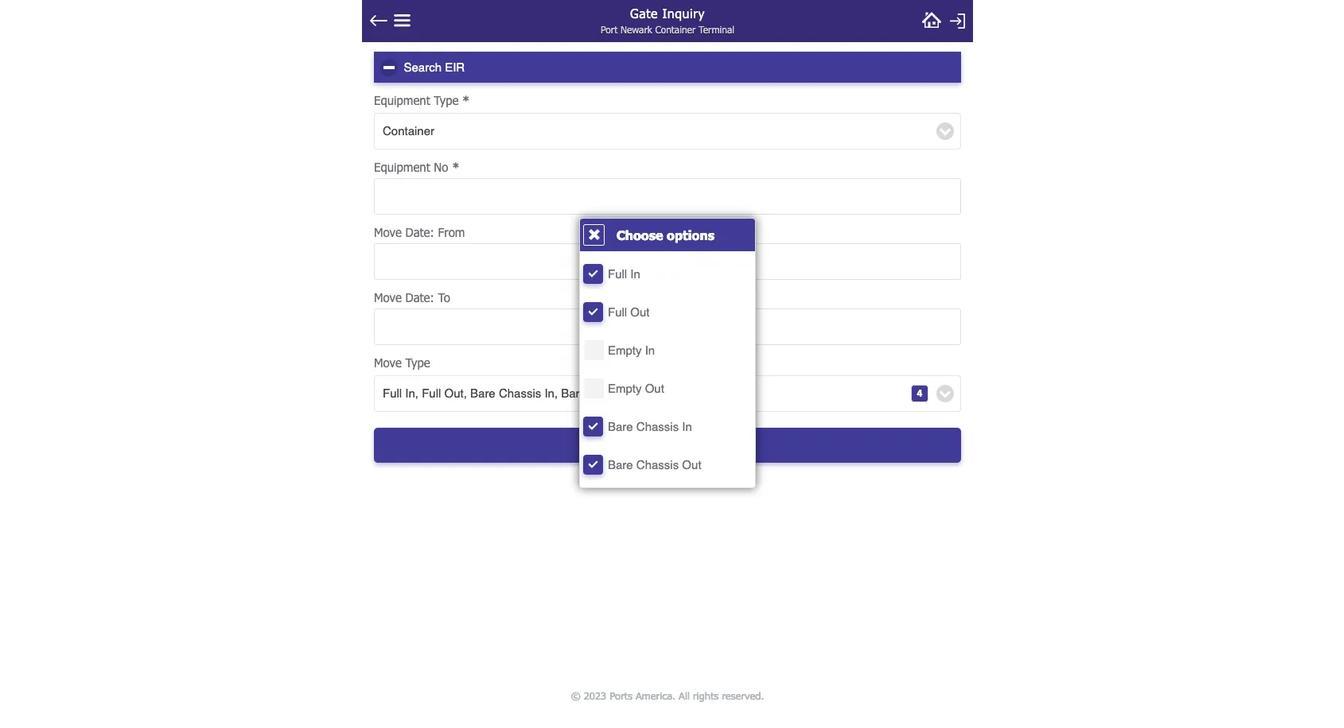 Task type: locate. For each thing, give the bounding box(es) containing it.
1 vertical spatial equipment
[[374, 160, 430, 174]]

list box containing full in
[[580, 259, 755, 481]]

1 vertical spatial move
[[374, 290, 402, 305]]

1 empty from the top
[[608, 344, 642, 357]]

1 horizontal spatial type
[[434, 93, 459, 107]]

full
[[608, 267, 627, 281], [608, 305, 627, 319], [383, 387, 402, 400], [422, 387, 441, 400]]

0 vertical spatial in
[[631, 267, 641, 281]]

terminal
[[699, 24, 735, 35]]

equipment for equipment no *
[[374, 160, 430, 174]]

0 horizontal spatial *
[[452, 160, 460, 174]]

equipment for equipment type *
[[374, 93, 430, 107]]

1 vertical spatial type
[[406, 356, 430, 370]]

bare inside bare chassis in link
[[608, 420, 633, 434]]

container down inquiry
[[655, 24, 696, 35]]

0 vertical spatial equipment
[[374, 93, 430, 107]]

move type
[[374, 356, 430, 370]]

type
[[434, 93, 459, 107], [406, 356, 430, 370]]

empty for empty in
[[608, 344, 642, 357]]

bare
[[470, 387, 496, 400], [561, 387, 586, 400], [608, 420, 633, 434], [608, 458, 633, 472]]

bare chassis out link
[[580, 450, 755, 481]]

chassis down "empty in"
[[590, 387, 632, 400]]

None text field
[[387, 249, 949, 275], [387, 314, 949, 341], [387, 249, 949, 275], [387, 314, 949, 341]]

0 horizontal spatial in
[[631, 267, 641, 281]]

1 horizontal spatial container
[[655, 24, 696, 35]]

2 date: from the top
[[406, 290, 434, 305]]

0 horizontal spatial container
[[383, 124, 435, 138]]

* for equipment type *
[[462, 93, 470, 107]]

bare chassis in
[[608, 420, 692, 434]]

in down empty out link
[[682, 420, 692, 434]]

type down eir
[[434, 93, 459, 107]]

None text field
[[387, 184, 949, 210]]

0 horizontal spatial in,
[[405, 387, 419, 400]]

empty
[[608, 344, 642, 357], [608, 382, 642, 395]]

eir
[[445, 60, 465, 74]]

inquiry
[[662, 6, 705, 21]]

bare down empty out
[[608, 420, 633, 434]]

move left from
[[374, 225, 402, 240]]

* for equipment no *
[[452, 160, 460, 174]]

type for equipment
[[434, 93, 459, 107]]

chassis up bare chassis out
[[637, 420, 679, 434]]

full for full in
[[608, 267, 627, 281]]

bare down the bare chassis in
[[608, 458, 633, 472]]

2 horizontal spatial in
[[682, 420, 692, 434]]

full out
[[608, 305, 650, 319]]

ports
[[610, 690, 633, 702]]

0 vertical spatial *
[[462, 93, 470, 107]]

2 move from the top
[[374, 290, 402, 305]]

2 empty from the top
[[608, 382, 642, 395]]

equipment down search
[[374, 93, 430, 107]]

in up empty out
[[645, 344, 655, 357]]

bare left empty out
[[561, 387, 586, 400]]

1 vertical spatial date:
[[406, 290, 434, 305]]

empty down full out
[[608, 344, 642, 357]]

0 vertical spatial empty
[[608, 344, 642, 357]]

move
[[374, 225, 402, 240], [374, 290, 402, 305], [374, 356, 402, 370]]

empty inside empty in link
[[608, 344, 642, 357]]

chassis right out,
[[499, 387, 541, 400]]

container down equipment type *
[[383, 124, 435, 138]]

gate inquiry port newark container terminal
[[601, 6, 735, 35]]

1 date: from the top
[[406, 225, 434, 240]]

1 move from the top
[[374, 225, 402, 240]]

container
[[655, 24, 696, 35], [383, 124, 435, 138]]

in
[[631, 267, 641, 281], [645, 344, 655, 357], [682, 420, 692, 434]]

0 vertical spatial date:
[[406, 225, 434, 240]]

0 vertical spatial container
[[655, 24, 696, 35]]

port
[[601, 24, 618, 35]]

full down full in
[[608, 305, 627, 319]]

2 vertical spatial move
[[374, 356, 402, 370]]

move left "to"
[[374, 290, 402, 305]]

2 equipment from the top
[[374, 160, 430, 174]]

date: left "to"
[[406, 290, 434, 305]]

choose
[[617, 228, 663, 243]]

1 vertical spatial empty
[[608, 382, 642, 395]]

chassis down the bare chassis in
[[637, 458, 679, 472]]

0 vertical spatial type
[[434, 93, 459, 107]]

empty in
[[608, 344, 655, 357]]

container inside gate inquiry port newark container terminal
[[655, 24, 696, 35]]

choose options
[[617, 228, 715, 243]]

equipment left no
[[374, 160, 430, 174]]

empty down "empty in"
[[608, 382, 642, 395]]

out
[[631, 305, 650, 319], [645, 382, 664, 395], [636, 387, 655, 400], [682, 458, 702, 472]]

empty out
[[608, 382, 664, 395]]

in,
[[405, 387, 419, 400], [545, 387, 558, 400]]

* right no
[[452, 160, 460, 174]]

date: left from
[[406, 225, 434, 240]]

full for full in, full out, bare chassis in, bare chassis out
[[383, 387, 402, 400]]

full left out,
[[422, 387, 441, 400]]

list box
[[580, 259, 755, 481]]

2 in, from the left
[[545, 387, 558, 400]]

in for full in
[[631, 267, 641, 281]]

1 vertical spatial container
[[383, 124, 435, 138]]

1 in, from the left
[[405, 387, 419, 400]]

0 vertical spatial move
[[374, 225, 402, 240]]

1 equipment from the top
[[374, 93, 430, 107]]

date:
[[406, 225, 434, 240], [406, 290, 434, 305]]

to
[[438, 290, 450, 305]]

empty for empty out
[[608, 382, 642, 395]]

from
[[438, 225, 465, 240]]

in up full out
[[631, 267, 641, 281]]

full up full out
[[608, 267, 627, 281]]

type down move date: to
[[406, 356, 430, 370]]

1 horizontal spatial in
[[645, 344, 655, 357]]

3 move from the top
[[374, 356, 402, 370]]

bare right out,
[[470, 387, 496, 400]]

empty inside empty out link
[[608, 382, 642, 395]]

None button
[[374, 428, 961, 463]]

1 horizontal spatial *
[[462, 93, 470, 107]]

1 vertical spatial in
[[645, 344, 655, 357]]

full down move type
[[383, 387, 402, 400]]

move down move date: to
[[374, 356, 402, 370]]

chassis
[[499, 387, 541, 400], [590, 387, 632, 400], [637, 420, 679, 434], [637, 458, 679, 472]]

1 vertical spatial *
[[452, 160, 460, 174]]

© 2023 ports america. all rights reserved.
[[571, 690, 764, 702]]

1 horizontal spatial in,
[[545, 387, 558, 400]]

0 horizontal spatial type
[[406, 356, 430, 370]]

* down eir
[[462, 93, 470, 107]]

move for move date: to
[[374, 290, 402, 305]]

*
[[462, 93, 470, 107], [452, 160, 460, 174]]

equipment
[[374, 93, 430, 107], [374, 160, 430, 174]]



Task type: describe. For each thing, give the bounding box(es) containing it.
search eir
[[404, 60, 465, 74]]

in for empty in
[[645, 344, 655, 357]]

gate inquiry heading
[[545, 0, 790, 25]]

bare chassis in link
[[580, 412, 755, 443]]

2 vertical spatial in
[[682, 420, 692, 434]]

move for move date: from
[[374, 225, 402, 240]]

empty in link
[[580, 335, 755, 366]]

type for move
[[406, 356, 430, 370]]

bare chassis out
[[608, 458, 702, 472]]

move date: from
[[374, 225, 465, 240]]

newark
[[621, 24, 652, 35]]

full in link
[[580, 259, 755, 290]]

date: for to
[[406, 290, 434, 305]]

out,
[[444, 387, 467, 400]]

bare inside bare chassis out link
[[608, 458, 633, 472]]

search eir link
[[374, 52, 961, 83]]

gate inquiry banner
[[362, 0, 973, 42]]

date: for from
[[406, 225, 434, 240]]

move for move type
[[374, 356, 402, 370]]

move date: to
[[374, 290, 450, 305]]

full in, full out, bare chassis in, bare chassis out
[[383, 387, 655, 400]]

4
[[917, 388, 923, 400]]

full out link
[[580, 297, 755, 328]]

© 2023 ports america. all rights reserved. footer
[[357, 686, 978, 707]]

2023
[[584, 690, 607, 702]]

all
[[679, 690, 690, 702]]

empty out link
[[580, 374, 755, 405]]

full for full out
[[608, 305, 627, 319]]

equipment type *
[[374, 93, 470, 107]]

gate
[[630, 6, 658, 21]]

equipment no *
[[374, 160, 460, 174]]

search
[[404, 60, 442, 74]]

full in
[[608, 267, 641, 281]]

america.
[[636, 690, 676, 702]]

options
[[667, 228, 715, 243]]

rights
[[693, 690, 719, 702]]

no
[[434, 160, 448, 174]]

reserved.
[[722, 690, 764, 702]]

©
[[571, 690, 581, 702]]



Task type: vqa. For each thing, say whether or not it's contained in the screenshot.
options
yes



